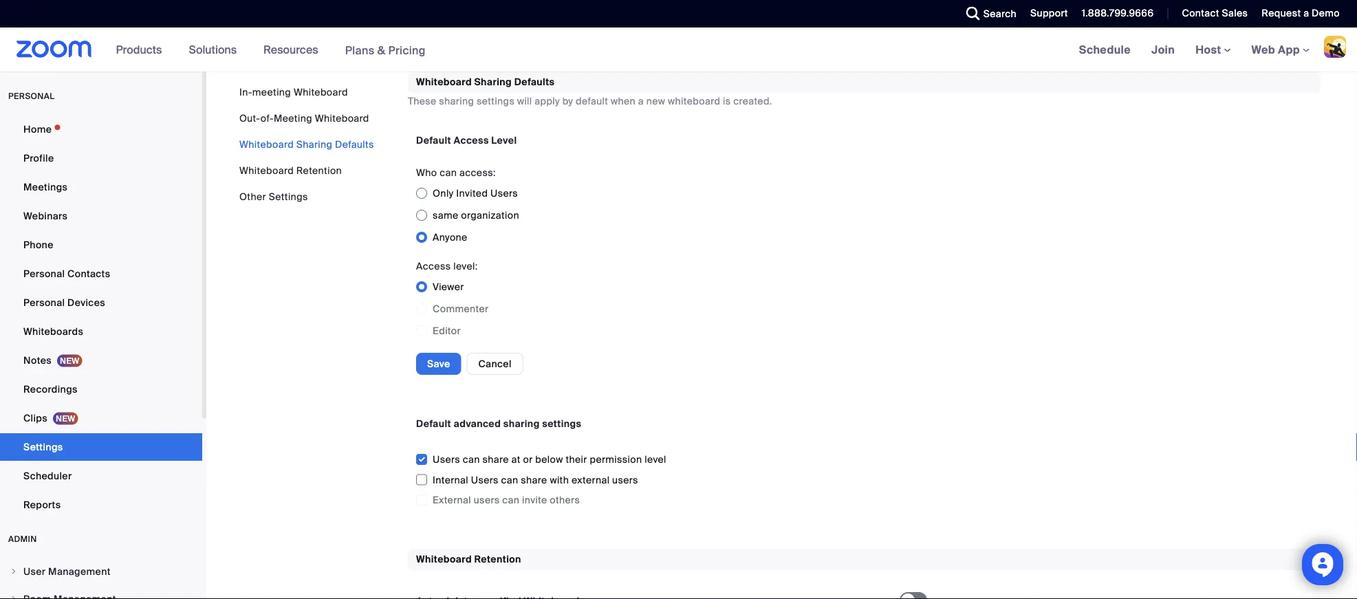 Task type: vqa. For each thing, say whether or not it's contained in the screenshot.
profile
yes



Task type: locate. For each thing, give the bounding box(es) containing it.
1 vertical spatial share
[[521, 474, 547, 487]]

whiteboard down of-
[[239, 138, 294, 151]]

can up "internal"
[[463, 454, 480, 466]]

right image inside "user management" menu item
[[10, 568, 18, 576]]

a left the 'demo'
[[1304, 7, 1310, 20]]

retention down 'whiteboard sharing defaults' link
[[296, 164, 342, 177]]

below
[[536, 454, 563, 466]]

their
[[566, 454, 587, 466]]

0 vertical spatial share
[[483, 454, 509, 466]]

users up organization
[[491, 187, 518, 200]]

1 right image from the top
[[10, 568, 18, 576]]

access level: option group
[[416, 276, 870, 342]]

users right external
[[474, 494, 500, 507]]

1.888.799.9666
[[1082, 7, 1154, 20]]

sharing right these
[[439, 95, 474, 107]]

created.
[[734, 95, 772, 107]]

1 vertical spatial personal
[[23, 296, 65, 309]]

retention
[[296, 164, 342, 177], [474, 553, 521, 566]]

defaults inside menu bar
[[335, 138, 374, 151]]

1 vertical spatial settings
[[23, 441, 63, 453]]

same
[[433, 209, 459, 222]]

notes link
[[0, 347, 202, 374]]

1 horizontal spatial a
[[1304, 7, 1310, 20]]

0 vertical spatial settings
[[477, 95, 515, 107]]

demo
[[1312, 7, 1340, 20]]

users up "pricing"
[[416, 19, 444, 32]]

0 horizontal spatial defaults
[[335, 138, 374, 151]]

scheduler
[[23, 470, 72, 482]]

clips
[[23, 412, 47, 425]]

0 vertical spatial retention
[[296, 164, 342, 177]]

2 personal from the top
[[23, 296, 65, 309]]

defaults for whiteboard sharing defaults these sharing settings will apply by default when a new whiteboard is created.
[[514, 76, 555, 88]]

0 horizontal spatial a
[[638, 95, 644, 107]]

png,
[[534, 19, 558, 32]]

home
[[23, 123, 52, 136]]

personal
[[8, 91, 55, 101]]

scheduler link
[[0, 462, 202, 490]]

1 vertical spatial sharing
[[296, 138, 333, 151]]

a left new
[[638, 95, 644, 107]]

commenter
[[433, 303, 489, 315]]

1 vertical spatial whiteboard retention
[[416, 553, 521, 566]]

plans & pricing link
[[345, 43, 426, 57], [345, 43, 426, 57]]

can for access:
[[440, 166, 457, 179]]

devices
[[67, 296, 105, 309]]

editor
[[433, 325, 461, 337]]

meetings
[[23, 181, 68, 193]]

sharing down out-of-meeting whiteboard link
[[296, 138, 333, 151]]

users can share at or below their permission level
[[433, 454, 667, 466]]

default up the who on the top left of page
[[416, 134, 451, 147]]

external
[[572, 474, 610, 487]]

users
[[416, 19, 444, 32], [491, 187, 518, 200], [433, 454, 460, 466], [471, 474, 499, 487]]

1 vertical spatial settings
[[542, 417, 582, 430]]

0 vertical spatial right image
[[10, 568, 18, 576]]

personal up whiteboards in the bottom of the page
[[23, 296, 65, 309]]

1 horizontal spatial users
[[612, 474, 638, 487]]

0 vertical spatial default
[[416, 134, 451, 147]]

retention inside menu bar
[[296, 164, 342, 177]]

only invited users
[[433, 187, 518, 200]]

contacts
[[67, 267, 110, 280]]

whiteboards link
[[0, 318, 202, 345]]

users
[[612, 474, 638, 487], [474, 494, 500, 507]]

pricing
[[388, 43, 426, 57]]

clips link
[[0, 405, 202, 432]]

host button
[[1196, 42, 1231, 57]]

save
[[427, 358, 450, 370]]

personal contacts
[[23, 267, 110, 280]]

save button
[[416, 353, 461, 375]]

whiteboard up these
[[416, 76, 472, 88]]

0 horizontal spatial sharing
[[439, 95, 474, 107]]

1 horizontal spatial whiteboard retention
[[416, 553, 521, 566]]

product information navigation
[[106, 28, 436, 73]]

default left advanced
[[416, 417, 451, 430]]

access up viewer
[[416, 260, 451, 273]]

access left level at the left top of page
[[454, 134, 489, 147]]

search button
[[956, 0, 1020, 28]]

share left at
[[483, 454, 509, 466]]

users up "external users can invite others"
[[471, 474, 499, 487]]

whiteboard up other settings at the left of the page
[[239, 164, 294, 177]]

whiteboard sharing defaults
[[239, 138, 374, 151]]

of-
[[261, 112, 274, 125]]

organization
[[461, 209, 519, 222]]

level:
[[454, 260, 478, 273]]

other settings link
[[239, 190, 308, 203]]

1 personal from the top
[[23, 267, 65, 280]]

1 vertical spatial a
[[638, 95, 644, 107]]

settings up users can share at or below their permission level
[[542, 417, 582, 430]]

1 horizontal spatial retention
[[474, 553, 521, 566]]

menu bar
[[239, 85, 374, 204]]

resources button
[[264, 28, 324, 72]]

default advanced sharing settings
[[416, 417, 582, 430]]

permission
[[590, 454, 642, 466]]

whiteboard sharing defaults these sharing settings will apply by default when a new whiteboard is created.
[[408, 76, 772, 107]]

management
[[48, 565, 111, 578]]

when
[[611, 95, 636, 107]]

1 default from the top
[[416, 134, 451, 147]]

personal for personal devices
[[23, 296, 65, 309]]

1 horizontal spatial defaults
[[514, 76, 555, 88]]

1 vertical spatial default
[[416, 417, 451, 430]]

1 vertical spatial defaults
[[335, 138, 374, 151]]

settings up scheduler
[[23, 441, 63, 453]]

0 vertical spatial whiteboard retention
[[239, 164, 342, 177]]

0 vertical spatial personal
[[23, 267, 65, 280]]

defaults up will
[[514, 76, 555, 88]]

1 vertical spatial retention
[[474, 553, 521, 566]]

a
[[1304, 7, 1310, 20], [638, 95, 644, 107]]

phone
[[23, 238, 53, 251]]

whiteboard retention down external
[[416, 553, 521, 566]]

1 horizontal spatial sharing
[[474, 76, 512, 88]]

right image left user at the left
[[10, 568, 18, 576]]

external
[[433, 494, 471, 507]]

1 vertical spatial users
[[474, 494, 500, 507]]

settings down whiteboard retention link
[[269, 190, 308, 203]]

2 right image from the top
[[10, 595, 18, 599]]

1 horizontal spatial access
[[454, 134, 489, 147]]

1 vertical spatial right image
[[10, 595, 18, 599]]

sharing down in
[[474, 76, 512, 88]]

by
[[563, 95, 573, 107]]

out-
[[239, 112, 261, 125]]

web
[[1252, 42, 1276, 57]]

personal devices
[[23, 296, 105, 309]]

can left "export" at the left top
[[446, 19, 464, 32]]

join link
[[1141, 28, 1186, 72]]

can up only
[[440, 166, 457, 179]]

settings left will
[[477, 95, 515, 107]]

whiteboard retention down 'whiteboard sharing defaults' link
[[239, 164, 342, 177]]

sharing
[[439, 95, 474, 107], [504, 417, 540, 430]]

0 vertical spatial defaults
[[514, 76, 555, 88]]

sharing up at
[[504, 417, 540, 430]]

default
[[576, 95, 608, 107]]

retention inside whiteboard retention element
[[474, 553, 521, 566]]

1 vertical spatial sharing
[[504, 417, 540, 430]]

0 horizontal spatial users
[[474, 494, 500, 507]]

defaults inside whiteboard sharing defaults these sharing settings will apply by default when a new whiteboard is created.
[[514, 76, 555, 88]]

settings
[[477, 95, 515, 107], [542, 417, 582, 430]]

whiteboard retention inside menu bar
[[239, 164, 342, 177]]

personal down phone
[[23, 267, 65, 280]]

menu item
[[0, 586, 202, 599]]

0 horizontal spatial retention
[[296, 164, 342, 177]]

web app button
[[1252, 42, 1310, 57]]

1 horizontal spatial settings
[[269, 190, 308, 203]]

share up 'invite'
[[521, 474, 547, 487]]

can up "external users can invite others"
[[501, 474, 518, 487]]

meeting
[[252, 86, 291, 98]]

0 vertical spatial settings
[[269, 190, 308, 203]]

0 vertical spatial a
[[1304, 7, 1310, 20]]

0 vertical spatial sharing
[[474, 76, 512, 88]]

banner
[[0, 28, 1357, 73]]

meetings navigation
[[1069, 28, 1357, 73]]

0 vertical spatial sharing
[[439, 95, 474, 107]]

sharing inside whiteboard sharing defaults these sharing settings will apply by default when a new whiteboard is created.
[[474, 76, 512, 88]]

default for default access level
[[416, 134, 451, 147]]

right image down "admin"
[[10, 595, 18, 599]]

retention down "external users can invite others"
[[474, 553, 521, 566]]

2 default from the top
[[416, 417, 451, 430]]

sharing inside whiteboard sharing defaults these sharing settings will apply by default when a new whiteboard is created.
[[439, 95, 474, 107]]

plans & pricing
[[345, 43, 426, 57]]

users inside who can access: option group
[[491, 187, 518, 200]]

right image
[[10, 568, 18, 576], [10, 595, 18, 599]]

whiteboard up 'whiteboard sharing defaults' link
[[315, 112, 369, 125]]

csv
[[561, 19, 581, 32]]

defaults down out-of-meeting whiteboard link
[[335, 138, 374, 151]]

default access level
[[416, 134, 517, 147]]

1 vertical spatial access
[[416, 260, 451, 273]]

0 horizontal spatial settings
[[477, 95, 515, 107]]

0 horizontal spatial sharing
[[296, 138, 333, 151]]

profile picture image
[[1324, 36, 1346, 58]]

defaults
[[514, 76, 555, 88], [335, 138, 374, 151]]

0 horizontal spatial share
[[483, 454, 509, 466]]

sharing
[[474, 76, 512, 88], [296, 138, 333, 151]]

request a demo link
[[1252, 0, 1357, 28], [1262, 7, 1340, 20]]

can for export
[[446, 19, 464, 32]]

users down the permission
[[612, 474, 638, 487]]

default
[[416, 134, 451, 147], [416, 417, 451, 430]]

whiteboard inside whiteboard sharing defaults these sharing settings will apply by default when a new whiteboard is created.
[[416, 76, 472, 88]]

app
[[1278, 42, 1300, 57]]

0 horizontal spatial settings
[[23, 441, 63, 453]]

schedule link
[[1069, 28, 1141, 72]]

0 horizontal spatial whiteboard retention
[[239, 164, 342, 177]]



Task type: describe. For each thing, give the bounding box(es) containing it.
resources
[[264, 42, 318, 57]]

host
[[1196, 42, 1224, 57]]

anyone
[[433, 231, 468, 244]]

banner containing products
[[0, 28, 1357, 73]]

formats
[[583, 19, 620, 32]]

settings inside whiteboard sharing defaults these sharing settings will apply by default when a new whiteboard is created.
[[477, 95, 515, 107]]

can left 'invite'
[[502, 494, 520, 507]]

other
[[239, 190, 266, 203]]

out-of-meeting whiteboard
[[239, 112, 369, 125]]

webinars
[[23, 210, 68, 222]]

0 vertical spatial access
[[454, 134, 489, 147]]

&
[[378, 43, 386, 57]]

meetings link
[[0, 173, 202, 201]]

whiteboard up out-of-meeting whiteboard link
[[294, 86, 348, 98]]

whiteboard retention link
[[239, 164, 342, 177]]

access:
[[460, 166, 496, 179]]

user management menu item
[[0, 559, 202, 585]]

1 horizontal spatial share
[[521, 474, 547, 487]]

a inside whiteboard sharing defaults these sharing settings will apply by default when a new whiteboard is created.
[[638, 95, 644, 107]]

viewer
[[433, 281, 464, 293]]

can for share
[[463, 454, 480, 466]]

personal devices link
[[0, 289, 202, 316]]

contact sales
[[1182, 7, 1248, 20]]

1.888.799.9666 button up schedule
[[1072, 0, 1158, 28]]

request a demo
[[1262, 7, 1340, 20]]

user management
[[23, 565, 111, 578]]

cancel
[[479, 358, 512, 370]]

at
[[512, 454, 521, 466]]

new
[[647, 95, 666, 107]]

profile link
[[0, 144, 202, 172]]

reports
[[23, 498, 61, 511]]

export
[[466, 19, 496, 32]]

others
[[550, 494, 580, 507]]

settings inside menu bar
[[269, 190, 308, 203]]

join
[[1152, 42, 1175, 57]]

plans
[[345, 43, 375, 57]]

who
[[416, 166, 437, 179]]

zoom logo image
[[17, 41, 92, 58]]

admin menu menu
[[0, 559, 202, 599]]

external users can invite others
[[433, 494, 580, 507]]

1 horizontal spatial settings
[[542, 417, 582, 430]]

settings inside the personal menu menu
[[23, 441, 63, 453]]

invite
[[522, 494, 547, 507]]

is
[[723, 95, 731, 107]]

user
[[23, 565, 46, 578]]

meeting
[[274, 112, 312, 125]]

notes
[[23, 354, 52, 367]]

sharing for whiteboard sharing defaults
[[296, 138, 333, 151]]

webinars link
[[0, 202, 202, 230]]

or
[[523, 454, 533, 466]]

personal for personal contacts
[[23, 267, 65, 280]]

0 horizontal spatial access
[[416, 260, 451, 273]]

same organization
[[433, 209, 519, 222]]

in-meeting whiteboard link
[[239, 86, 348, 98]]

support
[[1031, 7, 1068, 20]]

personal contacts link
[[0, 260, 202, 288]]

will
[[517, 95, 532, 107]]

whiteboard sharing defaults element
[[408, 71, 1321, 527]]

out-of-meeting whiteboard link
[[239, 112, 369, 125]]

request
[[1262, 7, 1301, 20]]

settings link
[[0, 433, 202, 461]]

1 horizontal spatial sharing
[[504, 417, 540, 430]]

users up "internal"
[[433, 454, 460, 466]]

reports link
[[0, 491, 202, 519]]

advanced
[[454, 417, 501, 430]]

contact
[[1182, 7, 1220, 20]]

in-
[[239, 86, 252, 98]]

sales
[[1222, 7, 1248, 20]]

menu bar containing in-meeting whiteboard
[[239, 85, 374, 204]]

whiteboard retention element
[[408, 549, 1321, 599]]

defaults for whiteboard sharing defaults
[[335, 138, 374, 151]]

who can access: option group
[[416, 182, 870, 249]]

default for default advanced sharing settings
[[416, 417, 451, 430]]

1.888.799.9666 button up schedule link
[[1082, 7, 1154, 20]]

invited
[[456, 187, 488, 200]]

admin
[[8, 534, 37, 545]]

who can access:
[[416, 166, 496, 179]]

other settings
[[239, 190, 308, 203]]

recordings link
[[0, 376, 202, 403]]

search
[[984, 7, 1017, 20]]

products
[[116, 42, 162, 57]]

personal menu menu
[[0, 116, 202, 520]]

level
[[491, 134, 517, 147]]

sharing for whiteboard sharing defaults these sharing settings will apply by default when a new whiteboard is created.
[[474, 76, 512, 88]]

0 vertical spatial users
[[612, 474, 638, 487]]

profile
[[23, 152, 54, 164]]

whiteboard down external
[[416, 553, 472, 566]]

apply
[[535, 95, 560, 107]]

whiteboards
[[23, 325, 83, 338]]

with
[[550, 474, 569, 487]]

whiteboard
[[668, 95, 721, 107]]

solutions
[[189, 42, 237, 57]]

level
[[645, 454, 667, 466]]

cancel button
[[467, 353, 523, 375]]

whiteboard sharing defaults link
[[239, 138, 374, 151]]

users can export in pdf, png, csv formats
[[416, 19, 620, 32]]

internal
[[433, 474, 469, 487]]



